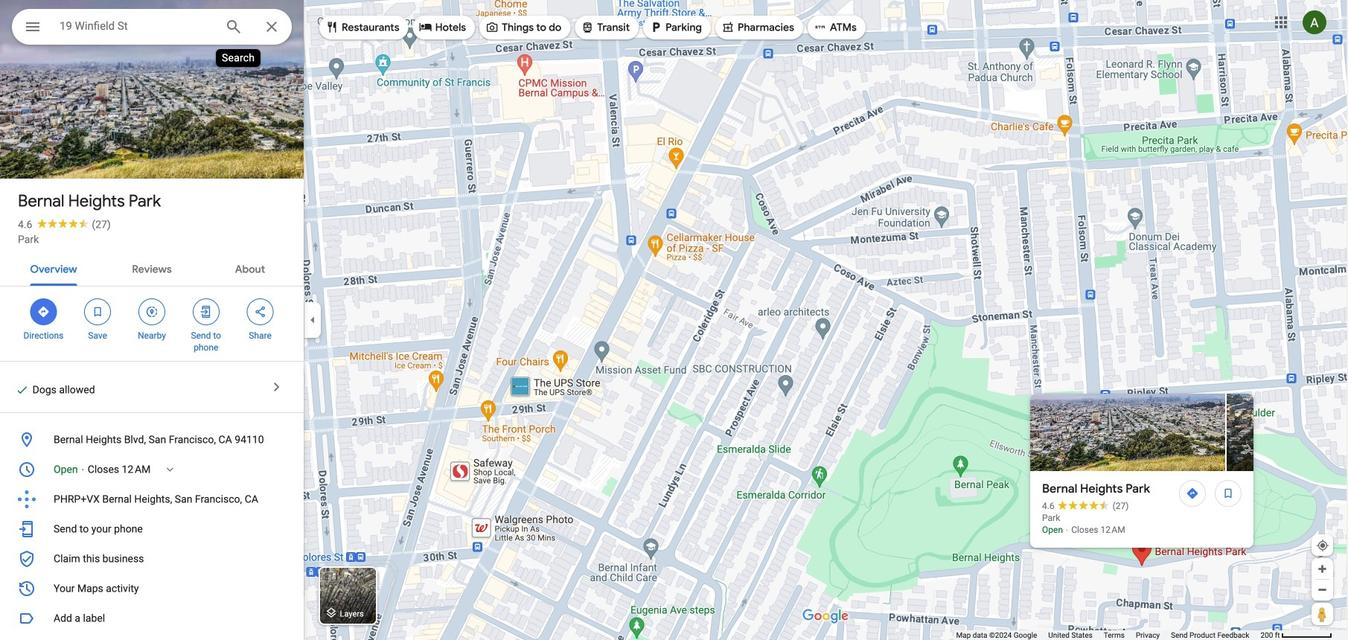 Task type: describe. For each thing, give the bounding box(es) containing it.
information for bernal heights park region
[[0, 422, 304, 604]]

copy plus code image
[[248, 493, 261, 506]]

zoom in image
[[1317, 564, 1328, 575]]

collapse side panel image
[[304, 312, 321, 328]]

photo of bernal heights park image
[[0, 0, 304, 203]]

show your location image
[[1316, 539, 1330, 552]]

dogs allowed group
[[9, 383, 95, 398]]

hours image
[[18, 461, 36, 479]]



Task type: locate. For each thing, give the bounding box(es) containing it.
27 reviews element
[[92, 218, 111, 231]]

bernal heights park main content
[[0, 0, 304, 640]]

google maps element
[[0, 0, 1348, 640]]

zoom out image
[[1317, 584, 1328, 596]]

actions for bernal heights park region
[[0, 287, 304, 361]]

None field
[[60, 17, 213, 35]]

None search field
[[12, 9, 292, 49]]

none search field inside google maps 'element'
[[12, 9, 292, 49]]

google account: augustus odena  
(augustus@adept.ai) image
[[1303, 11, 1327, 34]]

tab list inside google maps 'element'
[[0, 250, 304, 286]]

tab list
[[0, 250, 304, 286]]

19 Winfield St field
[[12, 9, 292, 49]]

show street view coverage image
[[1312, 603, 1333, 625]]

4.6 stars image
[[32, 218, 92, 228]]

none field inside 19 winfield st field
[[60, 17, 213, 35]]

show open hours for the week image
[[163, 463, 177, 476]]



Task type: vqa. For each thing, say whether or not it's contained in the screenshot.
bottommost '+'
no



